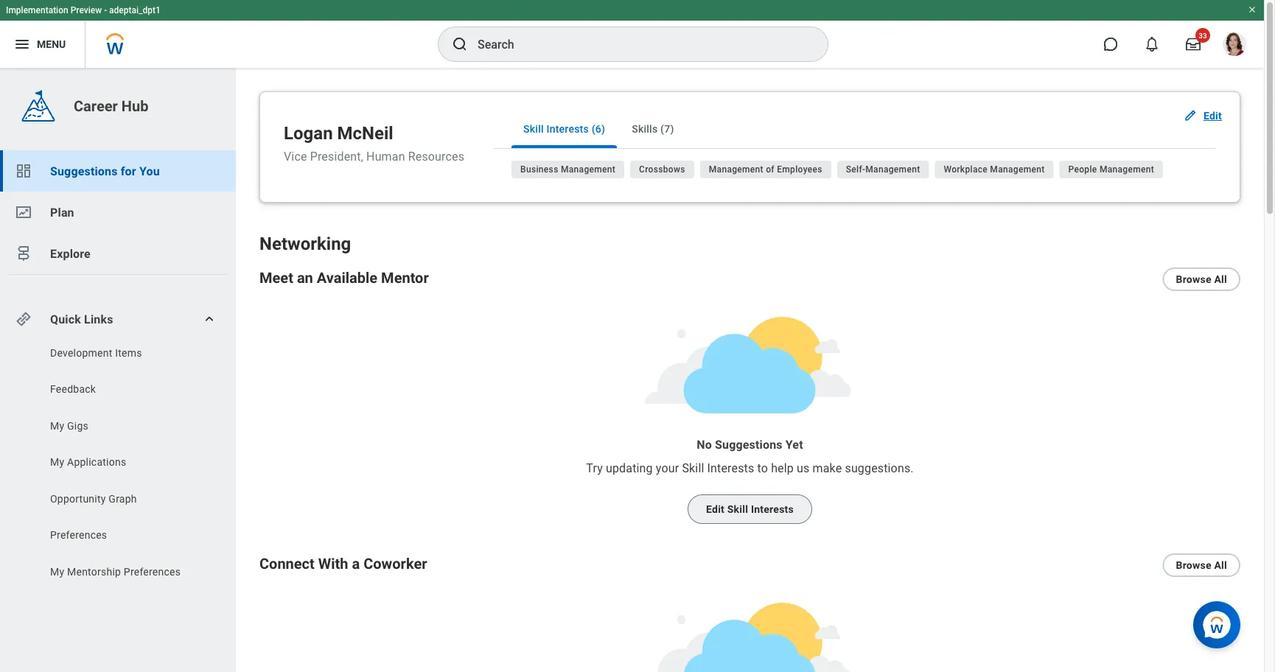 Task type: vqa. For each thing, say whether or not it's contained in the screenshot.
onboarding status summary element
no



Task type: describe. For each thing, give the bounding box(es) containing it.
search image
[[451, 35, 469, 53]]

opportunity graph
[[50, 493, 137, 505]]

business
[[521, 164, 559, 175]]

plan
[[50, 205, 74, 219]]

an
[[297, 269, 313, 287]]

vice
[[284, 149, 307, 164]]

Search Workday  search field
[[478, 28, 798, 60]]

you
[[139, 164, 160, 178]]

development
[[50, 347, 112, 359]]

suggestions for you link
[[0, 150, 236, 192]]

workplace management
[[944, 164, 1045, 175]]

profile logan mcneil image
[[1224, 32, 1247, 59]]

2 management from the left
[[709, 164, 764, 175]]

try updating your skill interests to help us make suggestions.
[[587, 461, 914, 475]]

self-management
[[846, 164, 921, 175]]

skills (7) button
[[620, 110, 686, 148]]

menu button
[[0, 21, 85, 68]]

dashboard image
[[15, 162, 32, 180]]

0 vertical spatial preferences
[[50, 530, 107, 542]]

my for my gigs
[[50, 420, 64, 432]]

menu banner
[[0, 0, 1265, 68]]

my gigs link
[[49, 419, 200, 434]]

business management
[[521, 164, 616, 175]]

browse for meet an available mentor
[[1177, 273, 1212, 286]]

updating
[[606, 461, 653, 475]]

(6)
[[592, 123, 606, 135]]

applications
[[67, 457, 126, 469]]

logan
[[284, 123, 333, 144]]

adeptai_dpt1
[[109, 5, 161, 15]]

0 vertical spatial suggestions
[[50, 164, 118, 178]]

33
[[1199, 31, 1208, 40]]

my applications link
[[49, 455, 200, 470]]

people
[[1069, 164, 1098, 175]]

edit for edit
[[1204, 110, 1223, 122]]

logan mcneil vice president, human resources
[[284, 123, 465, 164]]

suggestions.
[[846, 461, 914, 475]]

all for meet an available mentor
[[1215, 273, 1228, 286]]

yet
[[786, 438, 804, 452]]

your
[[656, 461, 679, 475]]

my mentorship preferences link
[[49, 565, 200, 580]]

employees
[[778, 164, 823, 175]]

suggestions for you
[[50, 164, 160, 178]]

no
[[697, 438, 712, 452]]

opportunity
[[50, 493, 106, 505]]

crossbows
[[640, 164, 686, 175]]

of
[[766, 164, 775, 175]]

chevron up small image
[[202, 312, 217, 327]]

links
[[84, 312, 113, 326]]

my gigs
[[50, 420, 89, 432]]

development items link
[[49, 346, 200, 361]]

quick links element
[[15, 305, 224, 334]]

implementation
[[6, 5, 68, 15]]

meet an available mentor
[[260, 269, 429, 287]]

quick
[[50, 312, 81, 326]]

preferences link
[[49, 528, 200, 543]]

tab list containing skill interests (6)
[[494, 110, 1217, 149]]

33 button
[[1178, 28, 1211, 60]]

preview
[[71, 5, 102, 15]]

1 horizontal spatial preferences
[[124, 566, 181, 578]]

onboarding home image
[[15, 204, 32, 221]]

career hub
[[74, 97, 149, 115]]

quick links
[[50, 312, 113, 326]]

2 vertical spatial interests
[[751, 504, 794, 516]]

us
[[797, 461, 810, 475]]

my applications
[[50, 457, 126, 469]]

to
[[758, 461, 769, 475]]

self-
[[846, 164, 866, 175]]

list containing suggestions for you
[[0, 150, 236, 274]]

opportunity graph link
[[49, 492, 200, 507]]

connect
[[260, 555, 315, 573]]

menu
[[37, 38, 66, 50]]

gigs
[[67, 420, 89, 432]]

inbox large image
[[1187, 37, 1201, 52]]

management for people management
[[1100, 164, 1155, 175]]



Task type: locate. For each thing, give the bounding box(es) containing it.
0 horizontal spatial skill
[[524, 123, 544, 135]]

interests
[[547, 123, 589, 135], [708, 461, 755, 475], [751, 504, 794, 516]]

1 vertical spatial browse all link
[[1163, 554, 1241, 578]]

implementation preview -   adeptai_dpt1
[[6, 5, 161, 15]]

suggestions
[[50, 164, 118, 178], [715, 438, 783, 452]]

available
[[317, 269, 378, 287]]

interests down to
[[751, 504, 794, 516]]

coworker
[[364, 555, 427, 573]]

edit skill interests button
[[688, 495, 813, 524]]

-
[[104, 5, 107, 15]]

hub
[[122, 97, 149, 115]]

1 vertical spatial skill
[[683, 461, 705, 475]]

browse all link
[[1163, 268, 1241, 291], [1163, 554, 1241, 578]]

edit for edit skill interests
[[707, 504, 725, 516]]

with
[[318, 555, 348, 573]]

edit right edit image
[[1204, 110, 1223, 122]]

browse all link for meet an available mentor
[[1163, 268, 1241, 291]]

1 vertical spatial suggestions
[[715, 438, 783, 452]]

mentor
[[381, 269, 429, 287]]

networking
[[260, 233, 351, 254]]

0 horizontal spatial suggestions
[[50, 164, 118, 178]]

0 vertical spatial my
[[50, 420, 64, 432]]

my left the gigs
[[50, 420, 64, 432]]

notifications large image
[[1145, 37, 1160, 52]]

browse
[[1177, 273, 1212, 286], [1177, 560, 1212, 572]]

skills
[[632, 123, 658, 135]]

feedback
[[50, 384, 96, 396]]

1 vertical spatial preferences
[[124, 566, 181, 578]]

0 vertical spatial list
[[0, 150, 236, 274]]

management for business management
[[561, 164, 616, 175]]

0 horizontal spatial preferences
[[50, 530, 107, 542]]

2 vertical spatial my
[[50, 566, 64, 578]]

my left mentorship
[[50, 566, 64, 578]]

2 all from the top
[[1215, 560, 1228, 572]]

president,
[[310, 149, 364, 164]]

connect with a coworker
[[260, 555, 427, 573]]

preferences down preferences link
[[124, 566, 181, 578]]

list
[[0, 150, 236, 274], [0, 346, 236, 584]]

suggestions up try updating your skill interests to help us make suggestions. on the bottom of the page
[[715, 438, 783, 452]]

help
[[772, 461, 794, 475]]

link image
[[15, 310, 32, 328]]

0 horizontal spatial edit
[[707, 504, 725, 516]]

preferences down opportunity
[[50, 530, 107, 542]]

1 all from the top
[[1215, 273, 1228, 286]]

my for my applications
[[50, 457, 64, 469]]

management
[[561, 164, 616, 175], [709, 164, 764, 175], [866, 164, 921, 175], [991, 164, 1045, 175], [1100, 164, 1155, 175]]

0 vertical spatial all
[[1215, 273, 1228, 286]]

0 vertical spatial skill
[[524, 123, 544, 135]]

all
[[1215, 273, 1228, 286], [1215, 560, 1228, 572]]

1 list from the top
[[0, 150, 236, 274]]

for
[[121, 164, 136, 178]]

skill
[[524, 123, 544, 135], [683, 461, 705, 475], [728, 504, 749, 516]]

management of employees
[[709, 164, 823, 175]]

browse all link for connect with a coworker
[[1163, 554, 1241, 578]]

5 management from the left
[[1100, 164, 1155, 175]]

browse all
[[1177, 273, 1228, 286], [1177, 560, 1228, 572]]

suggestions left for
[[50, 164, 118, 178]]

2 browse from the top
[[1177, 560, 1212, 572]]

1 vertical spatial browse all
[[1177, 560, 1228, 572]]

0 vertical spatial interests
[[547, 123, 589, 135]]

interests left (6)
[[547, 123, 589, 135]]

preferences
[[50, 530, 107, 542], [124, 566, 181, 578]]

human
[[367, 149, 405, 164]]

management right people
[[1100, 164, 1155, 175]]

people management
[[1069, 164, 1155, 175]]

skill down try updating your skill interests to help us make suggestions. on the bottom of the page
[[728, 504, 749, 516]]

0 vertical spatial browse all
[[1177, 273, 1228, 286]]

0 vertical spatial browse
[[1177, 273, 1212, 286]]

no suggestions yet
[[697, 438, 804, 452]]

edit image
[[1184, 108, 1198, 123]]

my down my gigs
[[50, 457, 64, 469]]

0 vertical spatial edit
[[1204, 110, 1223, 122]]

skills (7)
[[632, 123, 675, 135]]

skill interests (6) button
[[512, 110, 617, 148]]

browse all for connect with a coworker
[[1177, 560, 1228, 572]]

feedback link
[[49, 382, 200, 397]]

interests down no suggestions yet
[[708, 461, 755, 475]]

management left 'of'
[[709, 164, 764, 175]]

mentorship
[[67, 566, 121, 578]]

1 browse all from the top
[[1177, 273, 1228, 286]]

browse all for meet an available mentor
[[1177, 273, 1228, 286]]

1 browse all link from the top
[[1163, 268, 1241, 291]]

my for my mentorship preferences
[[50, 566, 64, 578]]

2 browse all link from the top
[[1163, 554, 1241, 578]]

my mentorship preferences
[[50, 566, 181, 578]]

4 management from the left
[[991, 164, 1045, 175]]

plan link
[[0, 192, 236, 233]]

mcneil
[[337, 123, 394, 144]]

skill inside edit skill interests button
[[728, 504, 749, 516]]

1 vertical spatial browse
[[1177, 560, 1212, 572]]

timeline milestone image
[[15, 245, 32, 263]]

1 vertical spatial all
[[1215, 560, 1228, 572]]

skill up 'business'
[[524, 123, 544, 135]]

1 horizontal spatial skill
[[683, 461, 705, 475]]

explore link
[[0, 233, 236, 274]]

tab list
[[494, 110, 1217, 149]]

graph
[[109, 493, 137, 505]]

interests inside tab list
[[547, 123, 589, 135]]

1 vertical spatial list
[[0, 346, 236, 584]]

management for workplace management
[[991, 164, 1045, 175]]

1 browse from the top
[[1177, 273, 1212, 286]]

2 vertical spatial skill
[[728, 504, 749, 516]]

1 management from the left
[[561, 164, 616, 175]]

3 my from the top
[[50, 566, 64, 578]]

0 vertical spatial browse all link
[[1163, 268, 1241, 291]]

edit skill interests
[[707, 504, 794, 516]]

list containing development items
[[0, 346, 236, 584]]

edit button
[[1178, 101, 1232, 131]]

(7)
[[661, 123, 675, 135]]

management right workplace
[[991, 164, 1045, 175]]

my
[[50, 420, 64, 432], [50, 457, 64, 469], [50, 566, 64, 578]]

development items
[[50, 347, 142, 359]]

management down (6)
[[561, 164, 616, 175]]

browse for connect with a coworker
[[1177, 560, 1212, 572]]

skill interests (6)
[[524, 123, 606, 135]]

1 vertical spatial interests
[[708, 461, 755, 475]]

1 horizontal spatial suggestions
[[715, 438, 783, 452]]

edit inside edit skill interests button
[[707, 504, 725, 516]]

all for connect with a coworker
[[1215, 560, 1228, 572]]

edit inside edit button
[[1204, 110, 1223, 122]]

a
[[352, 555, 360, 573]]

meet
[[260, 269, 293, 287]]

1 vertical spatial edit
[[707, 504, 725, 516]]

2 list from the top
[[0, 346, 236, 584]]

management left workplace
[[866, 164, 921, 175]]

skill inside skill interests (6) button
[[524, 123, 544, 135]]

skill right your
[[683, 461, 705, 475]]

resources
[[408, 149, 465, 164]]

3 management from the left
[[866, 164, 921, 175]]

items
[[115, 347, 142, 359]]

try
[[587, 461, 603, 475]]

close environment banner image
[[1249, 5, 1257, 14]]

1 vertical spatial my
[[50, 457, 64, 469]]

1 horizontal spatial edit
[[1204, 110, 1223, 122]]

2 browse all from the top
[[1177, 560, 1228, 572]]

explore
[[50, 247, 91, 261]]

edit down try updating your skill interests to help us make suggestions. on the bottom of the page
[[707, 504, 725, 516]]

2 horizontal spatial skill
[[728, 504, 749, 516]]

1 my from the top
[[50, 420, 64, 432]]

justify image
[[13, 35, 31, 53]]

career
[[74, 97, 118, 115]]

management for self-management
[[866, 164, 921, 175]]

workplace
[[944, 164, 988, 175]]

make
[[813, 461, 843, 475]]

2 my from the top
[[50, 457, 64, 469]]



